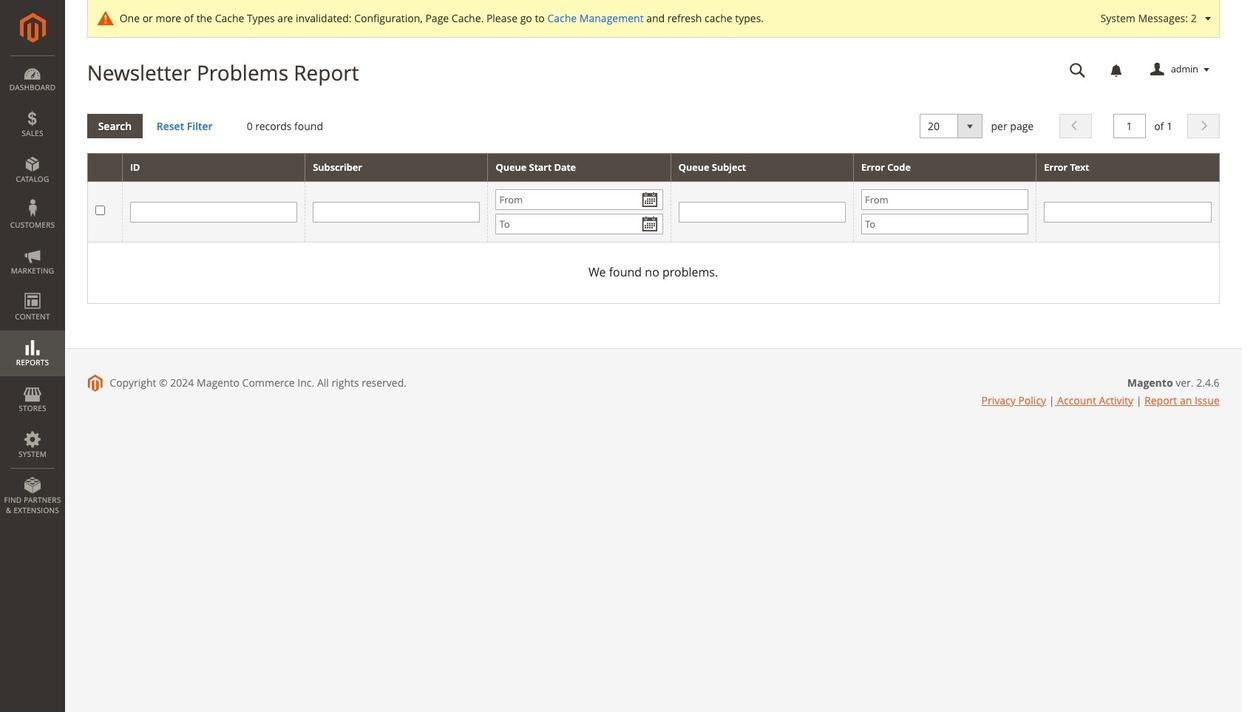 Task type: locate. For each thing, give the bounding box(es) containing it.
None text field
[[1060, 57, 1096, 83], [130, 202, 297, 222], [679, 202, 846, 222], [1044, 202, 1212, 222], [1060, 57, 1096, 83], [130, 202, 297, 222], [679, 202, 846, 222], [1044, 202, 1212, 222]]

to text field down from text box
[[496, 214, 663, 235]]

1 to text field from the left
[[496, 214, 663, 235]]

From text field
[[496, 190, 663, 210]]

menu bar
[[0, 55, 65, 523]]

0 horizontal spatial to text field
[[496, 214, 663, 235]]

2 to text field from the left
[[862, 214, 1029, 235]]

1 horizontal spatial to text field
[[862, 214, 1029, 235]]

None text field
[[1113, 114, 1146, 138], [313, 202, 480, 222], [1113, 114, 1146, 138], [313, 202, 480, 222]]

to text field down from text field
[[862, 214, 1029, 235]]

To text field
[[496, 214, 663, 235], [862, 214, 1029, 235]]

None checkbox
[[95, 206, 105, 215]]



Task type: describe. For each thing, give the bounding box(es) containing it.
magento admin panel image
[[20, 13, 45, 43]]

to text field for from text field
[[862, 214, 1029, 235]]

From text field
[[862, 190, 1029, 210]]

to text field for from text box
[[496, 214, 663, 235]]



